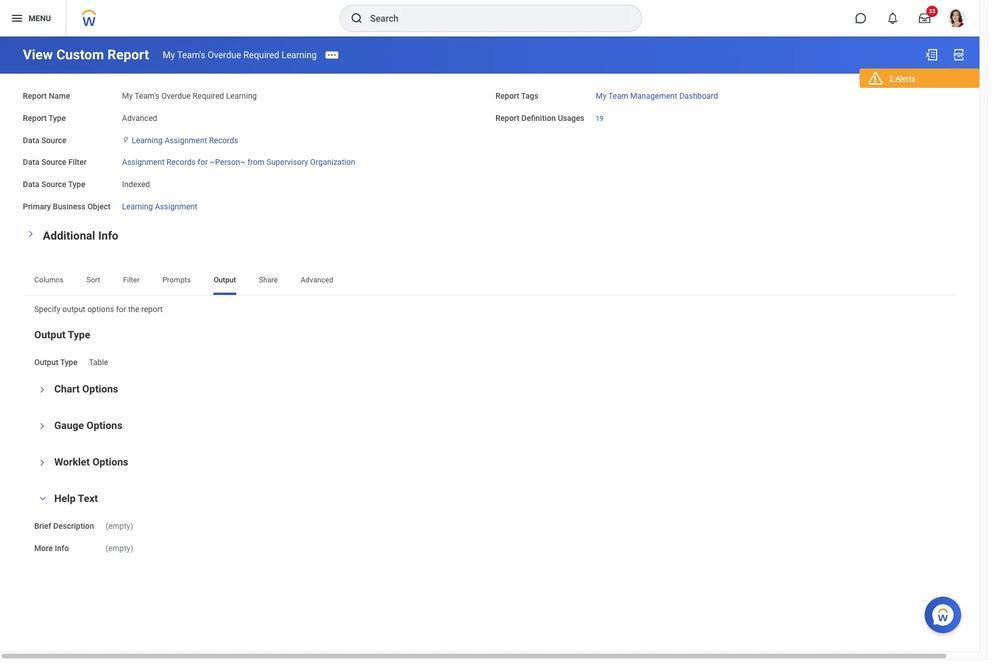 Task type: locate. For each thing, give the bounding box(es) containing it.
output
[[214, 276, 236, 284], [34, 329, 66, 341], [34, 358, 58, 367]]

records down learning assignment records
[[167, 158, 196, 167]]

share
[[259, 276, 278, 284]]

0 vertical spatial options
[[82, 383, 118, 395]]

overdue for my team's overdue required learning link on the left top of page
[[208, 49, 241, 60]]

chevron down image
[[38, 383, 46, 397], [38, 420, 46, 433], [38, 456, 46, 470], [36, 495, 50, 503]]

help
[[54, 493, 76, 505]]

0 horizontal spatial info
[[55, 544, 69, 553]]

report down report tags
[[496, 114, 520, 123]]

specify
[[34, 305, 60, 314]]

source
[[41, 136, 66, 145], [41, 158, 66, 167], [41, 180, 66, 189]]

1 vertical spatial required
[[193, 91, 224, 101]]

object
[[87, 202, 111, 211]]

source for filter
[[41, 158, 66, 167]]

records up ~person~
[[209, 136, 238, 145]]

required inside "report name" element
[[193, 91, 224, 101]]

filter
[[68, 158, 87, 167], [123, 276, 140, 284]]

data for data source type
[[23, 180, 39, 189]]

required
[[244, 49, 279, 60], [193, 91, 224, 101]]

records
[[209, 136, 238, 145], [167, 158, 196, 167]]

2 alerts button
[[860, 69, 980, 90]]

0 horizontal spatial team's
[[135, 91, 159, 101]]

inbox large image
[[919, 13, 931, 24]]

report left tags at the top right of page
[[496, 91, 520, 101]]

overdue up "report name" element
[[208, 49, 241, 60]]

for
[[198, 158, 208, 167], [116, 305, 126, 314]]

profile logan mcneil image
[[948, 9, 966, 30]]

options
[[87, 305, 114, 314]]

info
[[98, 229, 118, 242], [55, 544, 69, 553]]

learning assignment records
[[132, 136, 238, 145]]

19 button
[[596, 114, 606, 123]]

learning
[[282, 49, 317, 60], [226, 91, 257, 101], [132, 136, 163, 145], [122, 202, 153, 211]]

my left team
[[596, 91, 607, 101]]

0 vertical spatial overdue
[[208, 49, 241, 60]]

info for more info
[[55, 544, 69, 553]]

brief
[[34, 522, 51, 531]]

data down data source on the left
[[23, 158, 39, 167]]

output down specify
[[34, 329, 66, 341]]

help text group
[[34, 492, 946, 555]]

assignment
[[165, 136, 207, 145], [122, 158, 165, 167], [155, 202, 197, 211]]

0 vertical spatial data
[[23, 136, 39, 145]]

1 data from the top
[[23, 136, 39, 145]]

0 vertical spatial (empty)
[[106, 522, 133, 531]]

1 vertical spatial overdue
[[161, 91, 191, 101]]

1 vertical spatial data
[[23, 158, 39, 167]]

additional info button
[[43, 229, 118, 242]]

data up primary
[[23, 180, 39, 189]]

0 vertical spatial team's
[[177, 49, 205, 60]]

my up advanced element in the top of the page
[[122, 91, 133, 101]]

1 vertical spatial records
[[167, 158, 196, 167]]

1 vertical spatial source
[[41, 158, 66, 167]]

chevron down image inside the help text group
[[36, 495, 50, 503]]

workday assistant region
[[925, 593, 966, 634]]

1 horizontal spatial records
[[209, 136, 238, 145]]

my team's overdue required learning
[[163, 49, 317, 60], [122, 91, 257, 101]]

chevron down image for gauge
[[38, 420, 46, 433]]

output type down output type button
[[34, 358, 77, 367]]

0 horizontal spatial overdue
[[161, 91, 191, 101]]

1 vertical spatial info
[[55, 544, 69, 553]]

overdue
[[208, 49, 241, 60], [161, 91, 191, 101]]

output left the 'share'
[[214, 276, 236, 284]]

source up data source filter
[[41, 136, 66, 145]]

0 horizontal spatial my
[[122, 91, 133, 101]]

options right gauge
[[87, 420, 122, 432]]

2 (empty) from the top
[[106, 544, 133, 553]]

assignment records for ~person~ from supervisory organization
[[122, 158, 355, 167]]

2 data from the top
[[23, 158, 39, 167]]

2 horizontal spatial my
[[596, 91, 607, 101]]

0 horizontal spatial advanced
[[122, 114, 157, 123]]

chevron down image left "worklet"
[[38, 456, 46, 470]]

1 source from the top
[[41, 136, 66, 145]]

view custom report
[[23, 47, 149, 63]]

0 vertical spatial output
[[214, 276, 236, 284]]

type
[[49, 114, 66, 123], [68, 180, 85, 189], [68, 329, 90, 341], [60, 358, 77, 367]]

report
[[141, 305, 163, 314]]

0 vertical spatial records
[[209, 136, 238, 145]]

1 vertical spatial (empty)
[[106, 544, 133, 553]]

chart options button
[[54, 383, 118, 395]]

chevron down image left the chart
[[38, 383, 46, 397]]

brief description
[[34, 522, 94, 531]]

usages
[[558, 114, 585, 123]]

info for additional info
[[98, 229, 118, 242]]

data down report type
[[23, 136, 39, 145]]

info right the more
[[55, 544, 69, 553]]

team's up "report name" element
[[177, 49, 205, 60]]

sort
[[87, 276, 100, 284]]

type down name
[[49, 114, 66, 123]]

data for data source filter
[[23, 158, 39, 167]]

3 data from the top
[[23, 180, 39, 189]]

additional
[[43, 229, 95, 242]]

2 output type from the top
[[34, 358, 77, 367]]

2 vertical spatial source
[[41, 180, 66, 189]]

report up data source on the left
[[23, 114, 47, 123]]

output down output type button
[[34, 358, 58, 367]]

1 horizontal spatial required
[[244, 49, 279, 60]]

1 horizontal spatial for
[[198, 158, 208, 167]]

data source type
[[23, 180, 85, 189]]

report right custom at the top left of the page
[[107, 47, 149, 63]]

options right "worklet"
[[92, 456, 128, 468]]

data
[[23, 136, 39, 145], [23, 158, 39, 167], [23, 180, 39, 189]]

indexed
[[122, 180, 150, 189]]

primary
[[23, 202, 51, 211]]

(empty)
[[106, 522, 133, 531], [106, 544, 133, 553]]

tab list containing columns
[[23, 268, 957, 295]]

Search Workday  search field
[[370, 6, 618, 31]]

worklet options button
[[54, 456, 128, 468]]

1 vertical spatial advanced
[[301, 276, 333, 284]]

view custom report main content
[[0, 37, 980, 596]]

1 vertical spatial assignment
[[122, 158, 165, 167]]

0 vertical spatial required
[[244, 49, 279, 60]]

2
[[890, 74, 894, 83]]

0 horizontal spatial records
[[167, 158, 196, 167]]

1 horizontal spatial my
[[163, 49, 175, 60]]

more
[[34, 544, 53, 553]]

my team's overdue required learning for my team's overdue required learning link on the left top of page
[[163, 49, 317, 60]]

for left ~person~
[[198, 158, 208, 167]]

1 vertical spatial my team's overdue required learning
[[122, 91, 257, 101]]

33
[[929, 8, 936, 14]]

learning assignment records link
[[132, 133, 238, 145]]

advanced up data source image
[[122, 114, 157, 123]]

output type down the output
[[34, 329, 90, 341]]

team's for "report name" element
[[135, 91, 159, 101]]

overdue for "report name" element
[[161, 91, 191, 101]]

for left the
[[116, 305, 126, 314]]

1 horizontal spatial info
[[98, 229, 118, 242]]

0 vertical spatial output type
[[34, 329, 90, 341]]

my up "report name" element
[[163, 49, 175, 60]]

chevron down image left help
[[36, 495, 50, 503]]

primary business object
[[23, 202, 111, 211]]

2 source from the top
[[41, 158, 66, 167]]

3 source from the top
[[41, 180, 66, 189]]

filter up the
[[123, 276, 140, 284]]

chart
[[54, 383, 80, 395]]

specify output options for the report
[[34, 305, 163, 314]]

1 horizontal spatial overdue
[[208, 49, 241, 60]]

report for report name
[[23, 91, 47, 101]]

exclamation image
[[871, 75, 880, 84]]

0 vertical spatial assignment
[[165, 136, 207, 145]]

assignment records for ~person~ from supervisory organization link
[[122, 155, 355, 167]]

text
[[78, 493, 98, 505]]

1 vertical spatial output type
[[34, 358, 77, 367]]

info inside the help text group
[[55, 544, 69, 553]]

source down data source filter
[[41, 180, 66, 189]]

options down table
[[82, 383, 118, 395]]

my
[[163, 49, 175, 60], [122, 91, 133, 101], [596, 91, 607, 101]]

1 horizontal spatial team's
[[177, 49, 205, 60]]

info down object
[[98, 229, 118, 242]]

table element
[[89, 356, 108, 367]]

0 vertical spatial advanced
[[122, 114, 157, 123]]

description
[[53, 522, 94, 531]]

management
[[631, 91, 678, 101]]

report
[[107, 47, 149, 63], [23, 91, 47, 101], [496, 91, 520, 101], [23, 114, 47, 123], [496, 114, 520, 123]]

output type
[[34, 329, 90, 341], [34, 358, 77, 367]]

1 vertical spatial options
[[87, 420, 122, 432]]

0 vertical spatial info
[[98, 229, 118, 242]]

0 vertical spatial my team's overdue required learning
[[163, 49, 317, 60]]

advanced right the 'share'
[[301, 276, 333, 284]]

1 horizontal spatial filter
[[123, 276, 140, 284]]

my team management dashboard link
[[596, 89, 718, 101]]

source up data source type
[[41, 158, 66, 167]]

1 vertical spatial filter
[[123, 276, 140, 284]]

learning assignment link
[[122, 200, 197, 211]]

2 vertical spatial data
[[23, 180, 39, 189]]

tab list
[[23, 268, 957, 295]]

team's inside "report name" element
[[135, 91, 159, 101]]

1 (empty) from the top
[[106, 522, 133, 531]]

0 vertical spatial filter
[[68, 158, 87, 167]]

(empty) for more info
[[106, 544, 133, 553]]

(empty) for brief description
[[106, 522, 133, 531]]

2 vertical spatial assignment
[[155, 202, 197, 211]]

overdue up "learning assignment records" link
[[161, 91, 191, 101]]

assignment inside "learning assignment records" link
[[165, 136, 207, 145]]

dashboard
[[680, 91, 718, 101]]

2 vertical spatial options
[[92, 456, 128, 468]]

report up report type
[[23, 91, 47, 101]]

overdue inside "report name" element
[[161, 91, 191, 101]]

1 vertical spatial team's
[[135, 91, 159, 101]]

my inside 'link'
[[596, 91, 607, 101]]

chevron down image left gauge
[[38, 420, 46, 433]]

team's
[[177, 49, 205, 60], [135, 91, 159, 101]]

additional info
[[43, 229, 118, 242]]

filter up data source type
[[68, 158, 87, 167]]

options for chart options
[[82, 383, 118, 395]]

assignment inside learning assignment link
[[155, 202, 197, 211]]

0 vertical spatial source
[[41, 136, 66, 145]]

advanced
[[122, 114, 157, 123], [301, 276, 333, 284]]

0 horizontal spatial for
[[116, 305, 126, 314]]

options
[[82, 383, 118, 395], [87, 420, 122, 432], [92, 456, 128, 468]]

0 horizontal spatial required
[[193, 91, 224, 101]]

team's up advanced element in the top of the page
[[135, 91, 159, 101]]

report name element
[[122, 85, 257, 102]]



Task type: describe. For each thing, give the bounding box(es) containing it.
columns
[[34, 276, 64, 284]]

data source filter
[[23, 158, 87, 167]]

required for "report name" element
[[193, 91, 224, 101]]

output
[[62, 305, 85, 314]]

output type group
[[34, 329, 946, 369]]

the
[[128, 305, 139, 314]]

learning assignment
[[122, 202, 197, 211]]

supervisory
[[267, 158, 308, 167]]

my for report tags
[[596, 91, 607, 101]]

gauge options
[[54, 420, 122, 432]]

type up business
[[68, 180, 85, 189]]

assignment for learning assignment
[[155, 202, 197, 211]]

1 vertical spatial output
[[34, 329, 66, 341]]

1 output type from the top
[[34, 329, 90, 341]]

data source
[[23, 136, 66, 145]]

source for type
[[41, 180, 66, 189]]

tags
[[521, 91, 539, 101]]

tab list inside view custom report main content
[[23, 268, 957, 295]]

2 alerts
[[890, 74, 916, 83]]

name
[[49, 91, 70, 101]]

options for gauge options
[[87, 420, 122, 432]]

2 vertical spatial output
[[34, 358, 58, 367]]

report tags
[[496, 91, 539, 101]]

assignment for learning assignment records
[[165, 136, 207, 145]]

notifications large image
[[887, 13, 899, 24]]

chevron down image for chart
[[38, 383, 46, 397]]

chevron down image
[[27, 227, 35, 241]]

data source image
[[122, 136, 129, 145]]

from
[[248, 158, 265, 167]]

0 horizontal spatial filter
[[68, 158, 87, 167]]

~person~
[[210, 158, 246, 167]]

chart options
[[54, 383, 118, 395]]

report type
[[23, 114, 66, 123]]

data for data source
[[23, 136, 39, 145]]

search image
[[350, 11, 364, 25]]

prompts
[[163, 276, 191, 284]]

report for report definition usages
[[496, 114, 520, 123]]

type up the chart
[[60, 358, 77, 367]]

my team's overdue required learning for "report name" element
[[122, 91, 257, 101]]

help text
[[54, 493, 98, 505]]

report for report type
[[23, 114, 47, 123]]

chevron down image for help
[[36, 495, 50, 503]]

export to excel image
[[925, 48, 939, 62]]

learning inside "report name" element
[[226, 91, 257, 101]]

required for my team's overdue required learning link on the left top of page
[[244, 49, 279, 60]]

data source type element
[[122, 173, 150, 190]]

business
[[53, 202, 86, 211]]

1 vertical spatial for
[[116, 305, 126, 314]]

menu
[[29, 13, 51, 23]]

alerts
[[896, 74, 916, 83]]

output type button
[[34, 329, 90, 341]]

33 button
[[913, 6, 938, 31]]

table
[[89, 358, 108, 367]]

menu button
[[0, 0, 66, 37]]

0 vertical spatial for
[[198, 158, 208, 167]]

my inside "report name" element
[[122, 91, 133, 101]]

view
[[23, 47, 53, 63]]

report name
[[23, 91, 70, 101]]

advanced element
[[122, 111, 157, 123]]

chevron down image for worklet
[[38, 456, 46, 470]]

gauge options button
[[54, 420, 122, 432]]

1 horizontal spatial advanced
[[301, 276, 333, 284]]

assignment inside assignment records for ~person~ from supervisory organization link
[[122, 158, 165, 167]]

output inside tab list
[[214, 276, 236, 284]]

team
[[609, 91, 629, 101]]

19
[[596, 115, 604, 123]]

report for report tags
[[496, 91, 520, 101]]

view printable version (pdf) image
[[953, 48, 966, 62]]

organization
[[310, 158, 355, 167]]

more info
[[34, 544, 69, 553]]

custom
[[56, 47, 104, 63]]

worklet
[[54, 456, 90, 468]]

my for view custom report
[[163, 49, 175, 60]]

report definition usages
[[496, 114, 585, 123]]

my team's overdue required learning link
[[163, 49, 317, 60]]

options for worklet options
[[92, 456, 128, 468]]

definition
[[522, 114, 556, 123]]

type down the output
[[68, 329, 90, 341]]

my team management dashboard
[[596, 91, 718, 101]]

justify image
[[10, 11, 24, 25]]

team's for my team's overdue required learning link on the left top of page
[[177, 49, 205, 60]]

help text button
[[54, 493, 98, 505]]

gauge
[[54, 420, 84, 432]]

worklet options
[[54, 456, 128, 468]]



Task type: vqa. For each thing, say whether or not it's contained in the screenshot.
America associated with IDs
no



